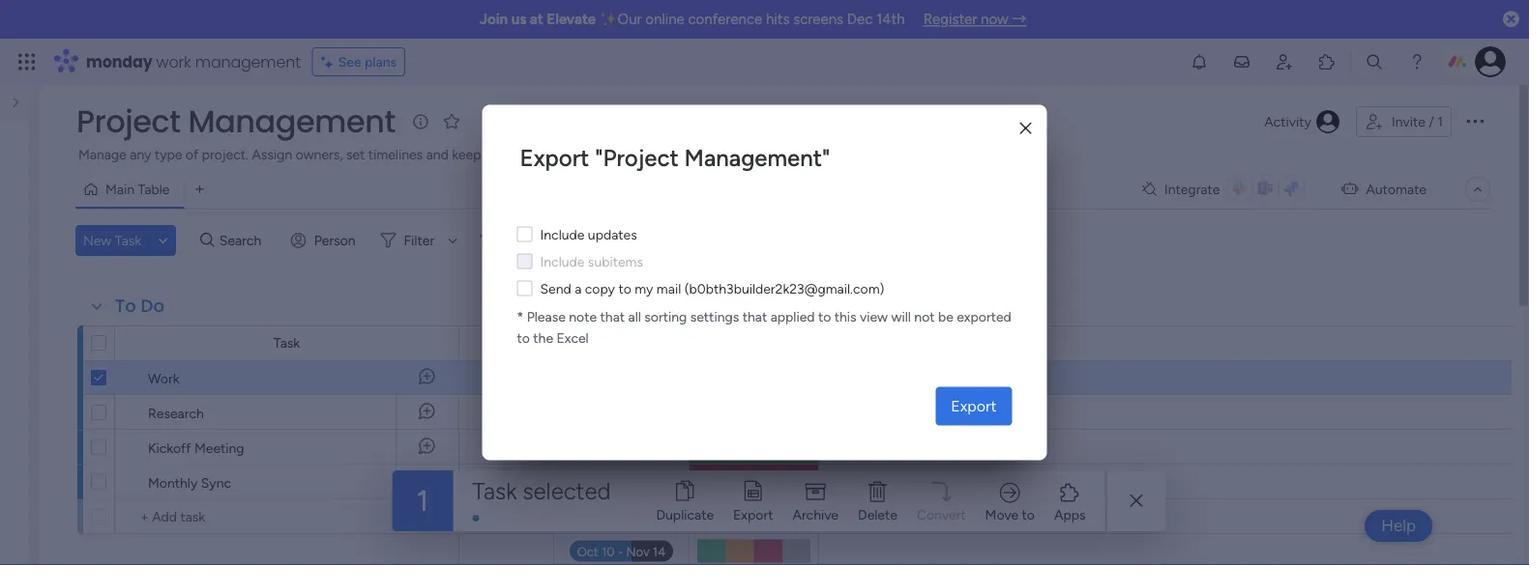 Task type: locate. For each thing, give the bounding box(es) containing it.
work
[[148, 370, 179, 387]]

sorting
[[644, 309, 687, 325]]

show board description image
[[409, 112, 432, 132]]

date
[[621, 336, 650, 352]]

register now → link
[[923, 11, 1027, 28]]

inbox image
[[1232, 52, 1252, 72]]

export
[[520, 144, 589, 172], [951, 398, 997, 416], [733, 507, 773, 524]]

management
[[188, 100, 395, 143]]

1 horizontal spatial that
[[743, 309, 767, 325]]

elevate
[[547, 11, 596, 28]]

of
[[186, 147, 199, 163], [518, 147, 531, 163]]

Status field
[[730, 333, 778, 355]]

0 horizontal spatial see
[[338, 54, 361, 70]]

register now →
[[923, 11, 1027, 28]]

include up the include subitems
[[540, 226, 585, 243]]

applied
[[771, 309, 815, 325]]

1 vertical spatial task
[[274, 335, 300, 352]]

(b0bth3builder2k23@gmail.com)
[[685, 281, 885, 297]]

that up status
[[743, 309, 767, 325]]

to left this
[[818, 309, 831, 325]]

14th
[[876, 11, 905, 28]]

export down stuck
[[733, 507, 773, 524]]

0 vertical spatial task
[[115, 233, 141, 249]]

task inside button
[[115, 233, 141, 249]]

your
[[575, 147, 602, 163]]

person button
[[283, 225, 367, 256]]

help image
[[1407, 52, 1427, 72]]

oct left 29 at the left bottom
[[605, 440, 626, 455]]

column information image
[[664, 336, 679, 352]]

0 horizontal spatial of
[[186, 147, 199, 163]]

0 horizontal spatial that
[[600, 309, 625, 325]]

apps
[[1054, 507, 1086, 523]]

1 horizontal spatial see
[[665, 146, 688, 162]]

1 vertical spatial export
[[951, 398, 997, 416]]

kickoff meeting
[[148, 440, 244, 457]]

any
[[130, 147, 151, 163]]

2 vertical spatial export
[[733, 507, 773, 524]]

plans
[[365, 54, 397, 70]]

see left 'plans' at the top of the page
[[338, 54, 361, 70]]

invite / 1
[[1392, 114, 1443, 130]]

include up send
[[540, 253, 585, 270]]

will
[[891, 309, 911, 325]]

* please note that all sorting settings that applied to this view will not be exported to the excel
[[517, 309, 1012, 346]]

status
[[734, 336, 774, 352]]

see more
[[665, 146, 722, 162]]

1 inside button
[[1438, 114, 1443, 130]]

0 vertical spatial export
[[520, 144, 589, 172]]

of right track
[[518, 147, 531, 163]]

oct left 10
[[606, 474, 627, 490]]

due
[[594, 336, 618, 352]]

include
[[540, 226, 585, 243], [540, 253, 585, 270]]

see
[[338, 54, 361, 70], [665, 146, 688, 162]]

timelines
[[368, 147, 423, 163]]

1 of from the left
[[186, 147, 199, 163]]

v2 search image
[[200, 230, 214, 252]]

oct 10
[[606, 474, 643, 490]]

the
[[533, 330, 553, 346]]

a
[[575, 281, 582, 297]]

that left all
[[600, 309, 625, 325]]

search everything image
[[1365, 52, 1384, 72]]

"project
[[595, 144, 679, 172]]

0 vertical spatial oct
[[605, 440, 626, 455]]

invite
[[1392, 114, 1426, 130]]

keep
[[452, 147, 481, 163]]

work
[[156, 51, 191, 73]]

management"
[[684, 144, 830, 172]]

to do
[[115, 294, 164, 319]]

arrow down image
[[441, 229, 464, 252]]

sort button
[[470, 225, 539, 256]]

to left my
[[618, 281, 631, 297]]

Due Date field
[[589, 333, 655, 355]]

2 vertical spatial task
[[473, 478, 517, 506]]

monthly sync
[[148, 475, 231, 491]]

0 vertical spatial include
[[540, 226, 585, 243]]

include updates
[[540, 226, 637, 243]]

project
[[76, 100, 180, 143]]

my
[[635, 281, 653, 297]]

move
[[985, 507, 1019, 524]]

person
[[314, 233, 355, 249]]

export inside button
[[951, 398, 997, 416]]

track
[[485, 147, 515, 163]]

see inside "button"
[[338, 54, 361, 70]]

1 horizontal spatial 1
[[1438, 114, 1443, 130]]

task
[[115, 233, 141, 249], [274, 335, 300, 352], [473, 478, 517, 506]]

sort
[[501, 233, 527, 249]]

assign
[[252, 147, 292, 163]]

of right type
[[186, 147, 199, 163]]

meeting
[[194, 440, 244, 457]]

1
[[1438, 114, 1443, 130], [417, 484, 429, 519]]

0 horizontal spatial task
[[115, 233, 141, 249]]

dapulse x slim image
[[1020, 121, 1032, 135]]

1 vertical spatial 1
[[417, 484, 429, 519]]

conference
[[688, 11, 762, 28]]

oct
[[605, 440, 626, 455], [606, 474, 627, 490]]

To Do field
[[110, 294, 169, 319]]

dapulse integrations image
[[1142, 182, 1157, 197]]

2 include from the top
[[540, 253, 585, 270]]

invite members image
[[1275, 52, 1294, 72]]

move to
[[985, 507, 1035, 524]]

main table button
[[75, 174, 184, 205]]

collapse board header image
[[1470, 182, 1486, 197]]

invite / 1 button
[[1356, 106, 1452, 137]]

export right track
[[520, 144, 589, 172]]

1 include from the top
[[540, 226, 585, 243]]

export down exported
[[951, 398, 997, 416]]

angle down image
[[158, 234, 168, 248]]

29
[[630, 440, 644, 455]]

0 vertical spatial 1
[[1438, 114, 1443, 130]]

add to favorites image
[[442, 112, 461, 131]]

autopilot image
[[1342, 176, 1358, 201]]

integrate
[[1165, 181, 1220, 198]]

2 horizontal spatial task
[[473, 478, 517, 506]]

2 that from the left
[[743, 309, 767, 325]]

apps image
[[1317, 52, 1337, 72]]

see plans button
[[312, 47, 405, 76]]

1 vertical spatial include
[[540, 253, 585, 270]]

oct 29
[[605, 440, 644, 455]]

1 horizontal spatial of
[[518, 147, 531, 163]]

1 horizontal spatial task
[[274, 335, 300, 352]]

project
[[606, 147, 650, 163]]

2 horizontal spatial export
[[951, 398, 997, 416]]

that
[[600, 309, 625, 325], [743, 309, 767, 325]]

see left the more
[[665, 146, 688, 162]]

archive
[[793, 507, 839, 524]]

0 horizontal spatial export
[[520, 144, 589, 172]]

oct for oct 10
[[606, 474, 627, 490]]

0 vertical spatial see
[[338, 54, 361, 70]]

10
[[630, 474, 643, 490]]

1 vertical spatial oct
[[606, 474, 627, 490]]

project management
[[76, 100, 395, 143]]

sync
[[201, 475, 231, 491]]

see more link
[[663, 144, 724, 163]]

v2 overdue deadline image
[[561, 473, 576, 492]]

and
[[426, 147, 449, 163]]

1 horizontal spatial export
[[733, 507, 773, 524]]

1 vertical spatial see
[[665, 146, 688, 162]]



Task type: describe. For each thing, give the bounding box(es) containing it.
0 horizontal spatial 1
[[417, 484, 429, 519]]

main
[[105, 181, 134, 198]]

help button
[[1365, 511, 1433, 543]]

Owner field
[[481, 333, 532, 355]]

activity
[[1265, 114, 1312, 130]]

help
[[1381, 517, 1416, 536]]

export button
[[936, 387, 1012, 426]]

new task button
[[75, 225, 149, 256]]

join
[[479, 11, 508, 28]]

delete
[[858, 507, 898, 524]]

→
[[1012, 11, 1027, 28]]

hide button
[[544, 225, 616, 256]]

hits
[[766, 11, 790, 28]]

type
[[155, 147, 182, 163]]

notifications image
[[1190, 52, 1209, 72]]

now
[[981, 11, 1009, 28]]

✨
[[600, 11, 614, 28]]

this
[[835, 309, 857, 325]]

column information image
[[792, 336, 808, 352]]

2 of from the left
[[518, 147, 531, 163]]

stuck
[[737, 474, 771, 491]]

do
[[141, 294, 164, 319]]

filter
[[404, 233, 434, 249]]

monday
[[86, 51, 152, 73]]

Search field
[[214, 227, 273, 254]]

oct for oct 29
[[605, 440, 626, 455]]

add view image
[[196, 183, 204, 197]]

include subitems
[[540, 253, 643, 270]]

hide
[[575, 233, 604, 249]]

to right 'move'
[[1022, 507, 1035, 524]]

settings
[[690, 309, 739, 325]]

our
[[618, 11, 642, 28]]

send
[[540, 281, 571, 297]]

kickoff
[[148, 440, 191, 457]]

where
[[535, 147, 572, 163]]

mail
[[657, 281, 681, 297]]

to left "the"
[[517, 330, 530, 346]]

export "project management"
[[520, 144, 830, 172]]

screens
[[793, 11, 844, 28]]

new task
[[83, 233, 141, 249]]

exported
[[957, 309, 1012, 325]]

monday work management
[[86, 51, 301, 73]]

see for see plans
[[338, 54, 361, 70]]

selected
[[523, 478, 611, 506]]

research
[[148, 405, 204, 422]]

all
[[628, 309, 641, 325]]

management
[[195, 51, 301, 73]]

at
[[530, 11, 543, 28]]

register
[[923, 11, 977, 28]]

table
[[138, 181, 170, 198]]

filter button
[[373, 225, 464, 256]]

v2 done deadline image
[[561, 439, 576, 457]]

duplicate
[[656, 507, 714, 524]]

due date
[[594, 336, 650, 352]]

include for include subitems
[[540, 253, 585, 270]]

task selected
[[473, 478, 611, 506]]

be
[[938, 309, 954, 325]]

see plans
[[338, 54, 397, 70]]

send a copy to my mail (b0bth3builder2k23@gmail.com)
[[540, 281, 885, 297]]

include for include updates
[[540, 226, 585, 243]]

online
[[646, 11, 685, 28]]

*
[[517, 309, 524, 325]]

manage any type of project. assign owners, set timelines and keep track of where your project stands.
[[78, 147, 696, 163]]

more
[[691, 146, 722, 162]]

monthly
[[148, 475, 198, 491]]

activity button
[[1257, 106, 1348, 137]]

1 that from the left
[[600, 309, 625, 325]]

subitems
[[588, 253, 643, 270]]

task for task selected
[[473, 478, 517, 506]]

not
[[914, 309, 935, 325]]

manage
[[78, 147, 127, 163]]

automate
[[1366, 181, 1427, 198]]

excel
[[557, 330, 589, 346]]

dec
[[847, 11, 873, 28]]

view
[[860, 309, 888, 325]]

copy
[[585, 281, 615, 297]]

bob builder image
[[1475, 46, 1506, 77]]

task for task
[[274, 335, 300, 352]]

see for see more
[[665, 146, 688, 162]]

project.
[[202, 147, 249, 163]]

owners,
[[296, 147, 343, 163]]

note
[[569, 309, 597, 325]]

stands.
[[653, 147, 696, 163]]

main table
[[105, 181, 170, 198]]

owner
[[486, 336, 527, 352]]

select product image
[[17, 52, 37, 72]]

Project Management field
[[72, 100, 400, 143]]

new
[[83, 233, 111, 249]]



Task type: vqa. For each thing, say whether or not it's contained in the screenshot.
PROFILE link
no



